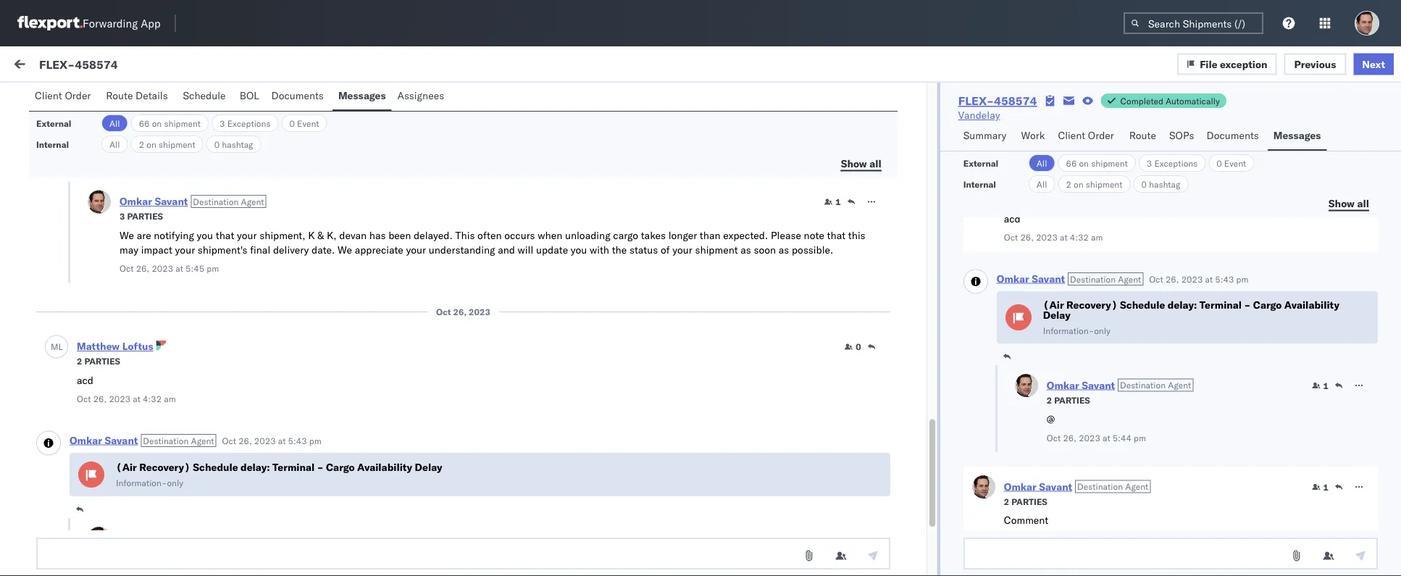 Task type: locate. For each thing, give the bounding box(es) containing it.
omkar savant
[[70, 157, 135, 170], [70, 222, 135, 235], [70, 287, 135, 300], [70, 353, 135, 365], [70, 432, 135, 445], [70, 527, 135, 539]]

0 vertical spatial (air
[[1044, 299, 1065, 311]]

0 hashtag down sep at the left of page
[[214, 139, 253, 150]]

0 vertical spatial hashtag
[[222, 139, 253, 150]]

savant
[[105, 97, 138, 110], [103, 157, 135, 170], [155, 195, 188, 208], [103, 222, 135, 235], [1032, 272, 1066, 285], [103, 287, 135, 300], [103, 353, 135, 365], [1082, 379, 1116, 391], [103, 432, 135, 445], [105, 434, 138, 447], [1040, 480, 1073, 493], [103, 527, 135, 539], [155, 532, 188, 544]]

message list
[[168, 92, 231, 105]]

external inside button
[[23, 92, 61, 105]]

hashtag down sep at the left of page
[[222, 139, 253, 150]]

1 horizontal spatial 66 on shipment
[[1067, 158, 1129, 169]]

3 pm from the top
[[566, 299, 581, 312]]

show all
[[841, 157, 882, 170], [1329, 197, 1370, 209]]

26, inside the @ oct 26, 2023 at 5:44 pm
[[1064, 432, 1077, 443]]

0 vertical spatial documents
[[272, 89, 324, 102]]

1 vertical spatial client order button
[[1053, 123, 1124, 151]]

Search Shipments (/) text field
[[1124, 12, 1264, 34]]

1 horizontal spatial cargo
[[1254, 299, 1283, 311]]

3 exceptions down 21, at the top of page
[[220, 118, 271, 129]]

1 vertical spatial show
[[1329, 197, 1356, 209]]

work for my
[[41, 56, 79, 76]]

appreciate
[[355, 243, 404, 256]]

your down been
[[406, 243, 426, 256]]

m l
[[51, 341, 63, 352]]

message down external (0) button
[[45, 126, 80, 137]]

documents for the topmost documents button
[[272, 89, 324, 102]]

external (0)
[[23, 92, 83, 105]]

completed automatically
[[1121, 95, 1221, 106]]

that up the shipment's
[[216, 229, 234, 241]]

0 horizontal spatial as
[[741, 243, 752, 256]]

delay: up established,
[[241, 461, 270, 474]]

5:45
[[186, 263, 205, 274], [542, 459, 564, 471]]

1 horizontal spatial that
[[827, 229, 846, 241]]

2 parties down matthew
[[77, 356, 120, 367]]

all
[[109, 118, 120, 129], [109, 139, 120, 150], [1037, 158, 1048, 169], [1037, 179, 1048, 190]]

0 horizontal spatial 4:32
[[143, 394, 162, 404]]

1 that from the left
[[216, 229, 234, 241]]

oct 26, 2023
[[436, 307, 491, 318]]

delay: right '1366815'
[[1168, 299, 1198, 311]]

parties up are
[[127, 211, 163, 222]]

1 horizontal spatial client order button
[[1053, 123, 1124, 151]]

warehouse devan delay information-only
[[116, 124, 233, 152]]

5:44
[[1113, 432, 1132, 443]]

delay inside the warehouse devan delay information-only
[[206, 124, 233, 137]]

with
[[590, 243, 610, 256], [153, 486, 172, 499]]

exceptions for right show all button
[[1155, 158, 1198, 169]]

0 vertical spatial 2 parties button
[[77, 354, 120, 367]]

work right related
[[1117, 126, 1136, 137]]

4 resize handle column header from the left
[[1365, 121, 1382, 576]]

1 horizontal spatial as
[[779, 243, 790, 256]]

26, inside we are notifying you that your shipment, k & k, devan has been delayed. this often occurs when unloading cargo takes longer than expected. please note that this may impact your shipment's final delivery date. we appreciate your understanding and will update you with the status of your shipment as soon as possible. oct 26, 2023 at 5:45 pm
[[136, 263, 150, 274]]

filing
[[66, 247, 89, 260]]

66 on shipment down related
[[1067, 158, 1129, 169]]

parties down matthew
[[84, 356, 120, 367]]

0 horizontal spatial work
[[141, 59, 164, 72]]

edt for oct 26, 2023, 7:00 pm edt
[[584, 234, 603, 246]]

6 omkar savant from the top
[[70, 527, 135, 539]]

1 vertical spatial message
[[45, 126, 80, 137]]

1 horizontal spatial 3 exceptions
[[1147, 158, 1198, 169]]

message inside button
[[168, 92, 211, 105]]

66 on shipment
[[139, 118, 201, 129], [1067, 158, 1129, 169]]

0 vertical spatial 5:45
[[186, 263, 205, 274]]

0 horizontal spatial 0 hashtag
[[214, 139, 253, 150]]

1 horizontal spatial route
[[1130, 129, 1157, 142]]

matthew loftus button
[[77, 340, 153, 353]]

0 vertical spatial 66
[[139, 118, 150, 129]]

0 event
[[290, 118, 319, 129], [1217, 158, 1247, 169]]

1 vertical spatial 66 on shipment
[[1067, 158, 1129, 169]]

and inside we are notifying you that your shipment, k & k, devan has been delayed. this often occurs when unloading cargo takes longer than expected. please note that this may impact your shipment's final delivery date. we appreciate your understanding and will update you with the status of your shipment as soon as possible. oct 26, 2023 at 5:45 pm
[[498, 243, 515, 256]]

route down completed
[[1130, 129, 1157, 142]]

1 vertical spatial 2 on shipment
[[1067, 179, 1123, 190]]

0 vertical spatial all
[[870, 157, 882, 170]]

1 horizontal spatial internal
[[97, 92, 133, 105]]

1 vertical spatial terminal
[[273, 461, 315, 474]]

will right we
[[310, 486, 326, 499]]

information- down flex- 1366815
[[1044, 325, 1095, 336]]

1 vertical spatial 66
[[1067, 158, 1077, 169]]

1 horizontal spatial and
[[498, 243, 515, 256]]

1 2023, from the top
[[511, 169, 539, 181]]

work for related
[[1117, 126, 1136, 137]]

work
[[141, 59, 164, 72], [1022, 129, 1046, 142]]

1 horizontal spatial flex-458574
[[959, 94, 1038, 108]]

availability
[[1285, 299, 1340, 311], [357, 461, 413, 474]]

7:22
[[542, 169, 564, 181]]

that right note
[[827, 229, 846, 241]]

this right note
[[849, 229, 866, 241]]

0
[[290, 118, 295, 129], [214, 139, 220, 150], [1217, 158, 1223, 169], [1142, 179, 1147, 190], [856, 341, 862, 352]]

2 resize handle column header from the left
[[754, 121, 772, 576]]

3 exceptions down sops button
[[1147, 158, 1198, 169]]

2 on shipment for right show all button
[[1067, 179, 1123, 190]]

your left boat!
[[118, 312, 138, 325]]

1 horizontal spatial delay:
[[1168, 299, 1198, 311]]

agent down established,
[[241, 533, 264, 543]]

will inside is a great deal and with this contract established, we will create a lucrative partnership.
[[310, 486, 326, 499]]

and right deal
[[133, 486, 150, 499]]

message for message list
[[168, 92, 211, 105]]

that
[[216, 229, 234, 241], [827, 229, 846, 241]]

3 omkar savant from the top
[[70, 287, 135, 300]]

message for message
[[45, 126, 80, 137]]

messaging
[[76, 182, 124, 195]]

schedule
[[183, 89, 226, 102], [1121, 299, 1166, 311], [193, 461, 238, 474]]

we
[[120, 229, 134, 241], [338, 243, 352, 256]]

internal up the latent at the top
[[36, 139, 69, 150]]

26,
[[492, 169, 508, 181], [1021, 232, 1034, 243], [492, 234, 508, 246], [136, 263, 150, 274], [1166, 274, 1180, 285], [492, 299, 508, 312], [453, 307, 467, 318], [93, 394, 107, 404], [1064, 432, 1077, 443], [239, 435, 252, 446], [492, 459, 508, 471]]

agent left sep at the left of page
[[191, 99, 214, 109]]

1 vertical spatial you
[[571, 243, 587, 256]]

and inside is a great deal and with this contract established, we will create a lucrative partnership.
[[133, 486, 150, 499]]

agent right 2271801
[[1169, 380, 1192, 391]]

1 vertical spatial cargo
[[326, 461, 355, 474]]

(air left flex- 1366815
[[1044, 299, 1065, 311]]

when
[[538, 229, 563, 241]]

with right deal
[[153, 486, 172, 499]]

internal for right show all button
[[964, 179, 997, 190]]

status
[[630, 243, 658, 256]]

sops
[[1170, 129, 1195, 142]]

2 exception: from the top
[[46, 457, 97, 470]]

details
[[136, 89, 168, 102]]

are
[[137, 229, 151, 241]]

-
[[778, 169, 785, 181], [778, 234, 785, 246], [1245, 299, 1251, 311], [778, 299, 785, 312], [778, 459, 785, 471], [317, 461, 324, 474]]

omkar savant up messaging on the left of the page
[[70, 157, 135, 170]]

2023, for 7:22
[[511, 169, 539, 181]]

1 as from the left
[[741, 243, 752, 256]]

summary
[[964, 129, 1007, 142]]

flex- 458574 for oct 26, 2023, 5:45 pm edt
[[1084, 459, 1152, 471]]

2 parties for @
[[1047, 395, 1091, 406]]

than
[[700, 229, 721, 241]]

information-
[[116, 141, 167, 152], [1044, 325, 1095, 336], [116, 477, 167, 488]]

2 omkar savant from the top
[[70, 222, 135, 235]]

2 parties up @
[[1047, 395, 1091, 406]]

0 hashtag
[[214, 139, 253, 150], [1142, 179, 1181, 190]]

forwarding app link
[[17, 16, 161, 30]]

pm for 6:30
[[566, 299, 581, 312]]

(air
[[1044, 299, 1065, 311], [116, 461, 137, 474]]

parties for acd
[[84, 356, 120, 367]]

will down occurs
[[518, 243, 534, 256]]

458574
[[75, 57, 118, 71], [995, 94, 1038, 108], [1114, 169, 1152, 181], [1114, 459, 1152, 471], [1114, 553, 1152, 565]]

66 on shipment for right show all button
[[1067, 158, 1129, 169]]

your down shipment,
[[252, 247, 272, 260]]

0 vertical spatial and
[[498, 243, 515, 256]]

a right the create
[[360, 486, 365, 499]]

client order down 'my work'
[[35, 89, 91, 102]]

1 vertical spatial and
[[133, 486, 150, 499]]

2 vertical spatial internal
[[964, 179, 997, 190]]

client for bottom client order button
[[1059, 129, 1086, 142]]

route for route details
[[106, 89, 133, 102]]

waka
[[167, 312, 193, 325]]

1 horizontal spatial 66
[[1067, 158, 1077, 169]]

0 vertical spatial 66 on shipment
[[139, 118, 201, 129]]

4 2023, from the top
[[511, 459, 539, 471]]

we up may in the left of the page
[[120, 229, 134, 241]]

omkar savant up may in the left of the page
[[70, 222, 135, 235]]

devan up is a great deal and with this contract established, we will create a lucrative partnership.
[[157, 457, 187, 470]]

with inside is a great deal and with this contract established, we will create a lucrative partnership.
[[153, 486, 172, 499]]

omkar savant up floats
[[70, 287, 135, 300]]

1 flex- 458574 from the top
[[1084, 169, 1152, 181]]

3 edt from the top
[[584, 299, 603, 312]]

1 horizontal spatial 0 hashtag
[[1142, 179, 1181, 190]]

message left list
[[168, 92, 211, 105]]

2 parties button up comment
[[1005, 495, 1048, 507]]

update
[[536, 243, 568, 256]]

1 vertical spatial 5:45
[[542, 459, 564, 471]]

agent up '1366815'
[[1119, 274, 1142, 285]]

warehouse up deal
[[100, 457, 154, 470]]

2 2023, from the top
[[511, 234, 539, 246]]

forwarding
[[83, 16, 138, 30]]

external down the summary button
[[964, 158, 999, 169]]

0 vertical spatial external
[[23, 92, 61, 105]]

pm for 5:45
[[566, 459, 581, 471]]

1 horizontal spatial acd oct 26, 2023 at 4:32 am
[[1005, 212, 1104, 243]]

2 parties button
[[77, 354, 120, 367], [1047, 393, 1091, 406], [1005, 495, 1048, 507]]

2 parties up comment
[[1005, 496, 1048, 507]]

66 on shipment down details
[[139, 118, 201, 129]]

acd
[[1005, 212, 1021, 225], [77, 374, 94, 386]]

work up the external (0)
[[41, 56, 79, 76]]

7:00
[[542, 234, 564, 246]]

previous
[[1295, 57, 1337, 70]]

exceptions down 21, at the top of page
[[227, 118, 271, 129]]

- for oct 26, 2023, 7:00 pm edt
[[778, 234, 785, 246]]

(air up deal
[[116, 461, 137, 474]]

2 flex- 458574 from the top
[[1084, 459, 1152, 471]]

client order right the work button
[[1059, 129, 1115, 142]]

3 resize handle column header from the left
[[1060, 121, 1077, 576]]

exception: for exception: warehouse devan delay
[[46, 457, 97, 470]]

oct 26, 2023 at 5:43 pm up established,
[[222, 435, 322, 446]]

oct 26, 2023, 7:00 pm edt
[[473, 234, 603, 246]]

order left the route button
[[1089, 129, 1115, 142]]

exceptions down sops button
[[1155, 158, 1198, 169]]

work right the summary button
[[1022, 129, 1046, 142]]

you down unloading
[[571, 243, 587, 256]]

0 vertical spatial route
[[106, 89, 133, 102]]

0 horizontal spatial client order
[[35, 89, 91, 102]]

external
[[23, 92, 61, 105], [36, 118, 71, 129], [964, 158, 999, 169]]

1 pm from the top
[[566, 169, 581, 181]]

1 vertical spatial 0 event
[[1217, 158, 1247, 169]]

flex-458574 down forwarding app link
[[39, 57, 118, 71]]

file exception button
[[1178, 53, 1278, 75], [1178, 53, 1278, 75]]

documents right sops button
[[1207, 129, 1260, 142]]

only down flex- 1366815
[[1095, 325, 1111, 336]]

client order button down 'my work'
[[29, 83, 100, 111]]

0 vertical spatial internal
[[97, 92, 133, 105]]

edt for oct 26, 2023, 5:45 pm edt
[[584, 459, 603, 471]]

1 horizontal spatial client order
[[1059, 129, 1115, 142]]

exception: up is on the left
[[46, 457, 97, 470]]

will
[[518, 243, 534, 256], [310, 486, 326, 499]]

0 vertical spatial flex- 458574
[[1084, 169, 1152, 181]]

parties inside 3 parties button
[[127, 211, 163, 222]]

0 horizontal spatial route
[[106, 89, 133, 102]]

3 2023, from the top
[[511, 299, 539, 312]]

internal down import
[[97, 92, 133, 105]]

message
[[168, 92, 211, 105], [45, 126, 80, 137]]

parties for we
[[127, 211, 163, 222]]

omkar savant down floats
[[70, 353, 135, 365]]

l
[[58, 341, 63, 352]]

2 horizontal spatial internal
[[964, 179, 997, 190]]

longer
[[669, 229, 698, 241]]

0 vertical spatial 3
[[220, 118, 225, 129]]

event
[[297, 118, 319, 129], [1225, 158, 1247, 169]]

internal inside internal (0) button
[[97, 92, 133, 105]]

flex-458574 up vandelay on the top of page
[[959, 94, 1038, 108]]

1 horizontal spatial 3
[[220, 118, 225, 129]]

hashtag for right show all button
[[1150, 179, 1181, 190]]

2 for acd
[[77, 356, 82, 367]]

2 on shipment down related
[[1067, 179, 1123, 190]]

0 horizontal spatial 66 on shipment
[[139, 118, 201, 129]]

shipment inside we are notifying you that your shipment, k & k, devan has been delayed. this often occurs when unloading cargo takes longer than expected. please note that this may impact your shipment's final delivery date. we appreciate your understanding and will update you with the status of your shipment as soon as possible. oct 26, 2023 at 5:45 pm
[[696, 243, 738, 256]]

1 vertical spatial flex- 458574
[[1084, 459, 1152, 471]]

information- down exception: warehouse devan delay
[[116, 477, 167, 488]]

client for the leftmost client order button
[[35, 89, 62, 102]]

client down 'my work'
[[35, 89, 62, 102]]

external down 'my work'
[[23, 92, 61, 105]]

1 exception: from the top
[[46, 378, 97, 390]]

1 for we
[[836, 196, 841, 207]]

1 vertical spatial order
[[1089, 129, 1115, 142]]

hashtag down sops button
[[1150, 179, 1181, 190]]

omkar savant for am
[[70, 222, 135, 235]]

pm
[[566, 169, 581, 181], [566, 234, 581, 246], [566, 299, 581, 312], [566, 459, 581, 471]]

2 a from the left
[[360, 486, 365, 499]]

only inside the warehouse devan delay information-only
[[167, 141, 184, 152]]

to
[[201, 247, 210, 260]]

66
[[139, 118, 150, 129], [1067, 158, 1077, 169]]

2 (0) from the left
[[135, 92, 154, 105]]

1 horizontal spatial client
[[1059, 129, 1086, 142]]

a right is on the left
[[76, 486, 82, 499]]

1 horizontal spatial event
[[1225, 158, 1247, 169]]

client order
[[35, 89, 91, 102], [1059, 129, 1115, 142]]

this left contract
[[175, 486, 192, 499]]

0 hashtag down the route button
[[1142, 179, 1181, 190]]

2 parties button for @
[[1047, 393, 1091, 406]]

0 horizontal spatial acd oct 26, 2023 at 4:32 am
[[77, 374, 176, 404]]

order down 'my work'
[[65, 89, 91, 102]]

pm inside the @ oct 26, 2023 at 5:44 pm
[[1134, 432, 1147, 443]]

comment
[[1005, 514, 1049, 527]]

1 vertical spatial 3
[[1147, 158, 1153, 169]]

acd oct 26, 2023 at 4:32 am
[[1005, 212, 1104, 243], [77, 374, 176, 404]]

2
[[139, 139, 144, 150], [1067, 179, 1072, 190], [77, 356, 82, 367], [1047, 395, 1053, 406], [1005, 496, 1010, 507]]

2 vertical spatial 3
[[120, 211, 125, 222]]

2 pm from the top
[[566, 234, 581, 246]]

3 down sep at the left of page
[[220, 118, 225, 129]]

0 horizontal spatial will
[[310, 486, 326, 499]]

omkar savant up exception: warehouse devan delay
[[70, 432, 135, 445]]

omkar savant down partnership.
[[70, 527, 135, 539]]

edt
[[584, 169, 603, 181], [584, 234, 603, 246], [584, 299, 603, 312], [584, 459, 603, 471]]

3 down the route button
[[1147, 158, 1153, 169]]

3 up may in the left of the page
[[120, 211, 125, 222]]

3 inside button
[[120, 211, 125, 222]]

show all button
[[833, 153, 891, 175], [1321, 193, 1379, 215]]

exception: warehouse devan delay
[[46, 457, 217, 470]]

4 edt from the top
[[584, 459, 603, 471]]

1 for @
[[1324, 380, 1329, 391]]

2 edt from the top
[[584, 234, 603, 246]]

route down import
[[106, 89, 133, 102]]

4 omkar savant from the top
[[70, 353, 135, 365]]

loftus
[[122, 340, 153, 353]]

client order button down completed
[[1053, 123, 1124, 151]]

documents button right sops
[[1202, 123, 1268, 151]]

test.
[[127, 182, 148, 195]]

agent down 5:44 on the right bottom
[[1126, 481, 1149, 492]]

external for the topmost show all button
[[36, 118, 71, 129]]

oct 26, 2023 at 5:43 pm up '1366815'
[[1150, 274, 1249, 285]]

2023 inside the @ oct 26, 2023 at 5:44 pm
[[1079, 432, 1101, 443]]

0 vertical spatial work
[[141, 59, 164, 72]]

exception: down l
[[46, 378, 97, 390]]

0 horizontal spatial a
[[76, 486, 82, 499]]

None text field
[[36, 538, 891, 570], [964, 538, 1379, 570], [36, 538, 891, 570], [964, 538, 1379, 570]]

4 pm from the top
[[566, 459, 581, 471]]

0 vertical spatial client
[[35, 89, 62, 102]]

0 vertical spatial only
[[167, 141, 184, 152]]

client right the work button
[[1059, 129, 1086, 142]]

with down unloading
[[590, 243, 610, 256]]

internal down the summary button
[[964, 179, 997, 190]]

a
[[76, 486, 82, 499], [360, 486, 365, 499]]

1 horizontal spatial (air recovery) schedule delay: terminal - cargo availability delay information-only
[[1044, 299, 1340, 336]]

(0)
[[64, 92, 83, 105], [135, 92, 154, 105]]

file
[[1201, 57, 1218, 70]]

1 horizontal spatial terminal
[[1200, 299, 1243, 311]]

1 horizontal spatial (air
[[1044, 299, 1065, 311]]

whatever
[[43, 312, 87, 325]]

0 horizontal spatial that
[[216, 229, 234, 241]]

devan down message list button
[[173, 124, 203, 137]]

0 vertical spatial acd
[[1005, 212, 1021, 225]]

0 horizontal spatial messages
[[338, 89, 386, 102]]

5 omkar savant from the top
[[70, 432, 135, 445]]

latent messaging test.
[[43, 182, 148, 195]]

parties up comment
[[1012, 496, 1048, 507]]

1 vertical spatial with
[[153, 486, 172, 499]]

0 horizontal spatial exceptions
[[227, 118, 271, 129]]

0 vertical spatial messages button
[[333, 83, 392, 111]]

pm
[[207, 263, 219, 274], [1237, 274, 1249, 285], [1134, 432, 1147, 443], [309, 435, 322, 446]]

resize handle column header
[[449, 121, 467, 576], [754, 121, 772, 576], [1060, 121, 1077, 576], [1365, 121, 1382, 576]]

0 button
[[845, 341, 862, 353]]

messages for messages button to the left
[[338, 89, 386, 102]]

edt for oct 26, 2023, 7:22 pm edt
[[584, 169, 603, 181]]

1 omkar savant from the top
[[70, 157, 135, 170]]

1 horizontal spatial documents
[[1207, 129, 1260, 142]]

1 horizontal spatial exceptions
[[1155, 158, 1198, 169]]

all
[[870, 157, 882, 170], [1358, 197, 1370, 209]]

contract
[[195, 486, 233, 499]]

you up to
[[197, 229, 213, 241]]

sops button
[[1164, 123, 1202, 151]]

m
[[51, 341, 58, 352]]

1 vertical spatial external
[[36, 118, 71, 129]]

1 (0) from the left
[[64, 92, 83, 105]]

3:42
[[289, 99, 308, 109]]

1 vertical spatial work
[[1022, 129, 1046, 142]]

flexport. image
[[17, 16, 83, 30]]

documents
[[272, 89, 324, 102], [1207, 129, 1260, 142]]

0 horizontal spatial show all button
[[833, 153, 891, 175]]

completed
[[1121, 95, 1164, 106]]

documents button right bol
[[266, 83, 333, 111]]

2 parties button down matthew
[[77, 354, 120, 367]]

0 vertical spatial 0 hashtag
[[214, 139, 253, 150]]

0 vertical spatial information-
[[116, 141, 167, 152]]

work up details
[[141, 59, 164, 72]]

0 horizontal spatial show all
[[841, 157, 882, 170]]

information- up test.
[[116, 141, 167, 152]]

k,
[[327, 229, 337, 241]]

0 horizontal spatial internal
[[36, 139, 69, 150]]

1 vertical spatial 3 exceptions
[[1147, 158, 1198, 169]]

2 parties button up @
[[1047, 393, 1091, 406]]

parties up @
[[1055, 395, 1091, 406]]

0 vertical spatial with
[[590, 243, 610, 256]]

1 edt from the top
[[584, 169, 603, 181]]

1 horizontal spatial (0)
[[135, 92, 154, 105]]

3 flex- 458574 from the top
[[1084, 553, 1152, 565]]

as down please
[[779, 243, 790, 256]]

and down occurs
[[498, 243, 515, 256]]

1 resize handle column header from the left
[[449, 121, 467, 576]]

documents right bol button
[[272, 89, 324, 102]]

1 horizontal spatial show all button
[[1321, 193, 1379, 215]]



Task type: vqa. For each thing, say whether or not it's contained in the screenshot.
2nd A from right
yes



Task type: describe. For each thing, give the bounding box(es) containing it.
1 vertical spatial all
[[1358, 197, 1370, 209]]

0 vertical spatial oct 26, 2023 at 5:43 pm
[[1150, 274, 1249, 285]]

partnership.
[[43, 501, 100, 514]]

your down notifying
[[175, 243, 195, 256]]

2 vertical spatial only
[[167, 477, 184, 488]]

shipment,
[[260, 229, 306, 241]]

parties for @
[[1055, 395, 1091, 406]]

devan
[[339, 229, 367, 241]]

6:30
[[542, 299, 564, 312]]

1 horizontal spatial 5:43
[[1216, 274, 1235, 285]]

0 horizontal spatial order
[[65, 89, 91, 102]]

k
[[308, 229, 315, 241]]

pm for 7:22
[[566, 169, 581, 181]]

1 horizontal spatial you
[[571, 243, 587, 256]]

1 button for we
[[825, 196, 841, 208]]

route details button
[[100, 83, 177, 111]]

2 that from the left
[[827, 229, 846, 241]]

sep 21, 2023 at 3:42 am
[[222, 99, 322, 109]]

3 for right show all button
[[1147, 158, 1153, 169]]

0 horizontal spatial flex-458574
[[39, 57, 118, 71]]

1 horizontal spatial 0 event
[[1217, 158, 1247, 169]]

report
[[171, 247, 198, 260]]

is
[[66, 486, 73, 499]]

2 vertical spatial 2 parties button
[[1005, 495, 1048, 507]]

we are notifying you that your shipment, k & k, devan has been delayed. this often occurs when unloading cargo takes longer than expected. please note that this may impact your shipment's final delivery date. we appreciate your understanding and will update you with the status of your shipment as soon as possible. oct 26, 2023 at 5:45 pm
[[120, 229, 866, 274]]

0 vertical spatial event
[[297, 118, 319, 129]]

0 horizontal spatial messages button
[[333, 83, 392, 111]]

exceptions for the topmost show all button
[[227, 118, 271, 129]]

note
[[804, 229, 825, 241]]

0 vertical spatial documents button
[[266, 83, 333, 111]]

takes
[[641, 229, 666, 241]]

boat!
[[141, 312, 165, 325]]

morale!
[[275, 247, 309, 260]]

1 vertical spatial event
[[1225, 158, 1247, 169]]

understanding
[[429, 243, 495, 256]]

file exception
[[1201, 57, 1268, 70]]

5:45 inside we are notifying you that your shipment, k & k, devan has been delayed. this often occurs when unloading cargo takes longer than expected. please note that this may impact your shipment's final delivery date. we appreciate your understanding and will update you with the status of your shipment as soon as possible. oct 26, 2023 at 5:45 pm
[[186, 263, 205, 274]]

assignees
[[398, 89, 444, 102]]

omkar savant for exception:
[[70, 353, 135, 365]]

occurs
[[505, 229, 535, 241]]

0 hashtag for the topmost show all button
[[214, 139, 253, 150]]

2 vertical spatial 2 parties
[[1005, 496, 1048, 507]]

1 button for comment
[[1313, 481, 1329, 493]]

schedule inside schedule button
[[183, 89, 226, 102]]

lucrative
[[368, 486, 408, 499]]

0 horizontal spatial acd
[[77, 374, 94, 386]]

omkar savant for latent
[[70, 157, 135, 170]]

agent up shipment,
[[241, 196, 264, 207]]

(0) for external (0)
[[64, 92, 83, 105]]

matthew
[[77, 340, 120, 353]]

1 vertical spatial oct 26, 2023 at 5:43 pm
[[222, 435, 322, 446]]

delayed.
[[414, 229, 453, 241]]

2023 inside we are notifying you that your shipment, k & k, devan has been delayed. this often occurs when unloading cargo takes longer than expected. please note that this may impact your shipment's final delivery date. we appreciate your understanding and will update you with the status of your shipment as soon as possible. oct 26, 2023 at 5:45 pm
[[152, 263, 173, 274]]

import
[[108, 59, 138, 72]]

1 vertical spatial messages button
[[1268, 123, 1328, 151]]

2 parties button for acd
[[77, 354, 120, 367]]

1 horizontal spatial we
[[338, 243, 352, 256]]

0 horizontal spatial all
[[870, 157, 882, 170]]

0 vertical spatial availability
[[1285, 299, 1340, 311]]

0 horizontal spatial 3 exceptions
[[220, 118, 271, 129]]

this
[[456, 229, 475, 241]]

expected.
[[724, 229, 769, 241]]

1 vertical spatial availability
[[357, 461, 413, 474]]

related work item/shipment
[[1084, 126, 1197, 137]]

0 horizontal spatial we
[[120, 229, 134, 241]]

vandelay link
[[959, 108, 1001, 123]]

0 vertical spatial recovery)
[[1067, 299, 1118, 311]]

0 horizontal spatial terminal
[[273, 461, 315, 474]]

- for oct 26, 2023, 6:30 pm edt
[[778, 299, 785, 312]]

oct inside the @ oct 26, 2023 at 5:44 pm
[[1047, 432, 1061, 443]]

final
[[250, 243, 271, 256]]

cargo
[[613, 229, 639, 241]]

oct 26, 2023, 5:45 pm edt
[[473, 459, 603, 471]]

- for oct 26, 2023, 7:22 pm edt
[[778, 169, 785, 181]]

import work
[[108, 59, 164, 72]]

21,
[[239, 99, 253, 109]]

related
[[1084, 126, 1114, 137]]

schedule button
[[177, 83, 234, 111]]

1 vertical spatial acd oct 26, 2023 at 4:32 am
[[77, 374, 176, 404]]

your up final
[[237, 229, 257, 241]]

1 vertical spatial devan
[[157, 457, 187, 470]]

summary button
[[958, 123, 1016, 151]]

2 on shipment for the topmost show all button
[[139, 139, 195, 150]]

external (0) button
[[17, 86, 91, 114]]

2 as from the left
[[779, 243, 790, 256]]

has
[[370, 229, 386, 241]]

0 vertical spatial show
[[841, 157, 868, 170]]

0 vertical spatial 4:32
[[1071, 232, 1089, 243]]

unloading
[[565, 229, 611, 241]]

1 button for @
[[1313, 380, 1329, 391]]

we
[[295, 486, 308, 499]]

0 hashtag for right show all button
[[1142, 179, 1181, 190]]

message list button
[[163, 86, 237, 114]]

66 on shipment for the topmost show all button
[[139, 118, 201, 129]]

floats
[[90, 312, 116, 325]]

at inside we are notifying you that your shipment, k & k, devan has been delayed. this often occurs when unloading cargo takes longer than expected. please note that this may impact your shipment's final delivery date. we appreciate your understanding and will update you with the status of your shipment as soon as possible. oct 26, 2023 at 5:45 pm
[[176, 263, 183, 274]]

information- inside the warehouse devan delay information-only
[[116, 141, 167, 152]]

- for oct 26, 2023, 5:45 pm edt
[[778, 459, 785, 471]]

work button
[[1016, 123, 1053, 151]]

whatever floats your boat! waka waka!
[[43, 312, 224, 325]]

pm for 7:00
[[566, 234, 581, 246]]

automatically
[[1166, 95, 1221, 106]]

1 vertical spatial flex-458574
[[959, 94, 1038, 108]]

oct inside we are notifying you that your shipment, k & k, devan has been delayed. this often occurs when unloading cargo takes longer than expected. please note that this may impact your shipment's final delivery date. we appreciate your understanding and will update you with the status of your shipment as soon as possible. oct 26, 2023 at 5:45 pm
[[120, 263, 134, 274]]

2 vertical spatial schedule
[[193, 461, 238, 474]]

0 vertical spatial show all button
[[833, 153, 891, 175]]

external for right show all button
[[964, 158, 999, 169]]

of
[[661, 243, 670, 256]]

2023, for 7:00
[[511, 234, 539, 246]]

documents for the bottommost documents button
[[1207, 129, 1260, 142]]

1 horizontal spatial order
[[1089, 129, 1115, 142]]

0 horizontal spatial client order button
[[29, 83, 100, 111]]

3 for the topmost show all button
[[220, 118, 225, 129]]

0 vertical spatial acd oct 26, 2023 at 4:32 am
[[1005, 212, 1104, 243]]

messages for messages button to the bottom
[[1274, 129, 1322, 142]]

2023, for 5:45
[[511, 459, 539, 471]]

0 vertical spatial show all
[[841, 157, 882, 170]]

pm inside we are notifying you that your shipment, k & k, devan has been delayed. this often occurs when unloading cargo takes longer than expected. please note that this may impact your shipment's final delivery date. we appreciate your understanding and will update you with the status of your shipment as soon as possible. oct 26, 2023 at 5:45 pm
[[207, 263, 219, 274]]

internal for the topmost show all button
[[36, 139, 69, 150]]

1 vertical spatial recovery)
[[139, 461, 190, 474]]

1 vertical spatial show all
[[1329, 197, 1370, 209]]

app
[[141, 16, 161, 30]]

edt for oct 26, 2023, 6:30 pm edt
[[584, 299, 603, 312]]

will inside we are notifying you that your shipment, k & k, devan has been delayed. this often occurs when unloading cargo takes longer than expected. please note that this may impact your shipment's final delivery date. we appreciate your understanding and will update you with the status of your shipment as soon as possible. oct 26, 2023 at 5:45 pm
[[518, 243, 534, 256]]

assignees button
[[392, 83, 453, 111]]

shipment's
[[198, 243, 248, 256]]

1 vertical spatial information-
[[1044, 325, 1095, 336]]

(0) for internal (0)
[[135, 92, 154, 105]]

2271801
[[1114, 372, 1158, 384]]

1 horizontal spatial 5:45
[[542, 459, 564, 471]]

route button
[[1124, 123, 1164, 151]]

exception: for exception:
[[46, 378, 97, 390]]

item/shipment
[[1138, 126, 1197, 137]]

2 for comment
[[1005, 496, 1010, 507]]

bol button
[[234, 83, 266, 111]]

internal (0)
[[97, 92, 154, 105]]

1 vertical spatial client order
[[1059, 129, 1115, 142]]

forwarding app
[[83, 16, 161, 30]]

0 vertical spatial terminal
[[1200, 299, 1243, 311]]

1 vertical spatial delay:
[[241, 461, 270, 474]]

bol
[[240, 89, 259, 102]]

your down longer
[[673, 243, 693, 256]]

1 vertical spatial 5:43
[[288, 435, 307, 446]]

2 vertical spatial information-
[[116, 477, 167, 488]]

soon
[[754, 243, 776, 256]]

route for route
[[1130, 129, 1157, 142]]

2 for @
[[1047, 395, 1053, 406]]

commendation
[[99, 247, 168, 260]]

this inside we are notifying you that your shipment, k & k, devan has been delayed. this often occurs when unloading cargo takes longer than expected. please note that this may impact your shipment's final delivery date. we appreciate your understanding and will update you with the status of your shipment as soon as possible. oct 26, 2023 at 5:45 pm
[[849, 229, 866, 241]]

@ oct 26, 2023 at 5:44 pm
[[1047, 412, 1147, 443]]

1 vertical spatial only
[[1095, 325, 1111, 336]]

my
[[14, 56, 38, 76]]

delivery
[[273, 243, 309, 256]]

0 vertical spatial delay:
[[1168, 299, 1198, 311]]

hashtag for the topmost show all button
[[222, 139, 253, 150]]

create
[[329, 486, 357, 499]]

is a great deal and with this contract established, we will create a lucrative partnership.
[[43, 486, 408, 514]]

1 horizontal spatial show
[[1329, 197, 1356, 209]]

internal (0) button
[[91, 86, 163, 114]]

agent up contract
[[191, 435, 214, 446]]

0 inside button
[[856, 341, 862, 352]]

warehouse inside the warehouse devan delay information-only
[[116, 124, 170, 137]]

at inside the @ oct 26, 2023 at 5:44 pm
[[1103, 432, 1111, 443]]

matthew loftus
[[77, 340, 153, 353]]

1 vertical spatial warehouse
[[100, 457, 154, 470]]

1 a from the left
[[76, 486, 82, 499]]

2023, for 6:30
[[511, 299, 539, 312]]

devan inside the warehouse devan delay information-only
[[173, 124, 203, 137]]

date.
[[312, 243, 335, 256]]

0 horizontal spatial (air
[[116, 461, 137, 474]]

0 vertical spatial (air recovery) schedule delay: terminal - cargo availability delay information-only
[[1044, 299, 1340, 336]]

1 vertical spatial schedule
[[1121, 299, 1166, 311]]

0 horizontal spatial (air recovery) schedule delay: terminal - cargo availability delay information-only
[[116, 461, 443, 488]]

may
[[120, 243, 138, 256]]

oct 26, 2023, 7:22 pm edt
[[473, 169, 603, 181]]

2 parties for acd
[[77, 356, 120, 367]]

deal
[[110, 486, 130, 499]]

am filing
[[49, 247, 89, 260]]

flex- 1366815
[[1084, 299, 1158, 312]]

latent
[[43, 182, 73, 195]]

0 vertical spatial cargo
[[1254, 299, 1283, 311]]

omkar savant for whatever
[[70, 287, 135, 300]]

0 vertical spatial 0 event
[[290, 118, 319, 129]]

0 vertical spatial you
[[197, 229, 213, 241]]

next button
[[1354, 53, 1395, 75]]

1 vertical spatial documents button
[[1202, 123, 1268, 151]]

flex- 458574 for oct 26, 2023, 7:22 pm edt
[[1084, 169, 1152, 181]]

1366815
[[1114, 299, 1158, 312]]

this inside is a great deal and with this contract established, we will create a lucrative partnership.
[[175, 486, 192, 499]]

1 for comment
[[1324, 482, 1329, 493]]

@
[[1047, 412, 1056, 425]]

impact
[[141, 243, 173, 256]]

my work
[[14, 56, 79, 76]]

commendation report to improve your morale!
[[99, 247, 309, 260]]

vandelay
[[959, 109, 1001, 121]]

0 vertical spatial client order
[[35, 89, 91, 102]]

list
[[213, 92, 231, 105]]

with inside we are notifying you that your shipment, k & k, devan has been delayed. this often occurs when unloading cargo takes longer than expected. please note that this may impact your shipment's final delivery date. we appreciate your understanding and will update you with the status of your shipment as soon as possible. oct 26, 2023 at 5:45 pm
[[590, 243, 610, 256]]



